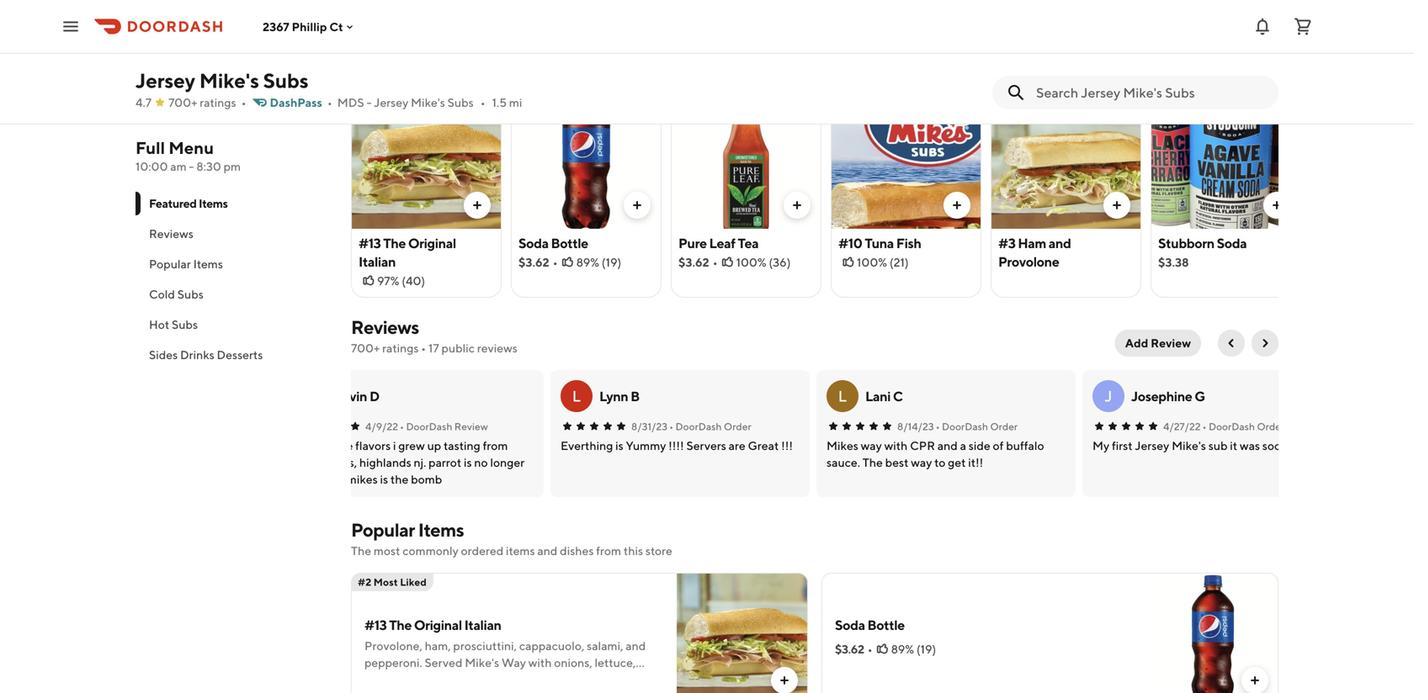 Task type: describe. For each thing, give the bounding box(es) containing it.
stubborn soda image
[[1152, 88, 1301, 229]]

1 horizontal spatial jersey
[[374, 96, 409, 109]]

0 horizontal spatial #13 the original italian image
[[352, 88, 501, 229]]

Item Search search field
[[1036, 83, 1265, 102]]

fish
[[896, 235, 921, 251]]

this
[[624, 544, 643, 558]]

sides drinks desserts button
[[136, 340, 331, 370]]

4.7
[[136, 96, 152, 109]]

open menu image
[[61, 16, 81, 37]]

pricing
[[136, 6, 173, 20]]

1 vertical spatial (19)
[[917, 643, 936, 657]]

#13 for #13 the original italian provolone, ham, prosciuttini, cappacuolo, salami, and pepperoni. served mike's way with onions, lettuce, tomato, vinegar, oil, oregano, and salt.
[[365, 618, 387, 634]]

dishes
[[560, 544, 594, 558]]

items
[[506, 544, 535, 558]]

mi
[[509, 96, 522, 109]]

pure
[[679, 235, 707, 251]]

original for #13 the original italian
[[408, 235, 456, 251]]

popular items
[[149, 257, 223, 271]]

l for lynn b
[[572, 387, 581, 405]]

provolone
[[999, 254, 1059, 270]]

served
[[425, 656, 463, 670]]

cold
[[149, 288, 175, 301]]

fees
[[186, 6, 211, 20]]

0 horizontal spatial soda bottle image
[[512, 88, 661, 229]]

add item to cart image for #3 ham and provolone "image"
[[1111, 199, 1124, 212]]

reviews 700+ ratings • 17 public reviews
[[351, 317, 518, 355]]

1 liked from the top
[[400, 91, 427, 103]]

100% for 100% (21)
[[857, 256, 887, 269]]

reviews link
[[351, 317, 419, 338]]

notification bell image
[[1253, 16, 1273, 37]]

1 vertical spatial 89% (19)
[[891, 643, 936, 657]]

pricing & fees
[[136, 6, 211, 20]]

0 horizontal spatial soda bottle
[[519, 235, 588, 251]]

am
[[170, 160, 187, 173]]

$3.62 •
[[835, 643, 873, 657]]

stubborn
[[1158, 235, 1215, 251]]

popular items the most commonly ordered items and dishes from this store
[[351, 519, 673, 558]]

phillip
[[292, 20, 327, 33]]

popular items button
[[136, 249, 331, 280]]

700+ inside reviews 700+ ratings • 17 public reviews
[[351, 341, 380, 355]]

ratings inside reviews 700+ ratings • 17 public reviews
[[382, 341, 419, 355]]

$3.62 for pure
[[679, 256, 709, 269]]

hot
[[149, 318, 169, 332]]

leaf
[[709, 235, 736, 251]]

salt.
[[542, 673, 564, 687]]

and inside #3 ham and provolone
[[1049, 235, 1071, 251]]

the for #13 the original italian
[[383, 235, 406, 251]]

doordash for lynn
[[676, 421, 722, 433]]

1.5
[[492, 96, 507, 109]]

josephine
[[1132, 389, 1193, 405]]

#10 tuna fish image
[[832, 88, 981, 229]]

$3.38
[[1158, 256, 1189, 269]]

4/27/22
[[1164, 421, 1201, 433]]

8/14/23
[[897, 421, 934, 433]]

17
[[429, 341, 439, 355]]

97% (40)
[[377, 274, 425, 288]]

#13 for #13 the original italian
[[359, 235, 381, 251]]

menu
[[169, 138, 214, 158]]

dashpass
[[270, 96, 322, 109]]

doordash for josephine
[[1209, 421, 1255, 433]]

2367 phillip ct button
[[263, 20, 357, 33]]

subs inside button
[[172, 318, 198, 332]]

tea
[[738, 235, 759, 251]]

sides drinks desserts
[[149, 348, 263, 362]]

j
[[1105, 387, 1113, 405]]

1 add item to cart image from the left
[[471, 199, 484, 212]]

store
[[646, 544, 673, 558]]

doordash for lani
[[942, 421, 988, 433]]

10:00
[[136, 160, 168, 173]]

2 horizontal spatial $3.62
[[835, 643, 864, 657]]

#3 ham and provolone image
[[992, 88, 1141, 229]]

0 vertical spatial ratings
[[200, 96, 236, 109]]

pure leaf tea
[[679, 235, 759, 251]]

popular for popular items
[[149, 257, 191, 271]]

• doordash review
[[400, 421, 488, 433]]

cappacuolo,
[[519, 639, 585, 653]]

reviews for reviews 700+ ratings • 17 public reviews
[[351, 317, 419, 338]]

add review
[[1125, 336, 1191, 350]]

stubborn soda $3.38
[[1158, 235, 1247, 269]]

public
[[442, 341, 475, 355]]

commonly
[[403, 544, 459, 558]]

items for popular items
[[193, 257, 223, 271]]

pricing & fees button
[[136, 5, 228, 22]]

2367
[[263, 20, 289, 33]]

0 vertical spatial jersey
[[136, 69, 195, 93]]

salami,
[[587, 639, 623, 653]]

prosciuttini,
[[453, 639, 517, 653]]

#3 ham and provolone button
[[991, 88, 1142, 298]]

1 vertical spatial #13 the original italian image
[[677, 573, 808, 694]]

1 most from the top
[[374, 91, 398, 103]]

c
[[893, 389, 903, 405]]

ham
[[1018, 235, 1046, 251]]

soda inside stubborn soda $3.38
[[1217, 235, 1247, 251]]

hot subs button
[[136, 310, 331, 340]]

and down 'with'
[[520, 673, 540, 687]]

italian for #13 the original italian
[[359, 254, 396, 270]]

review inside button
[[1151, 336, 1191, 350]]

2 liked from the top
[[400, 577, 427, 589]]

0 horizontal spatial mike's
[[199, 69, 259, 93]]

0 vertical spatial bottle
[[551, 235, 588, 251]]

mds - jersey mike's subs • 1.5 mi
[[337, 96, 522, 109]]

1 horizontal spatial mike's
[[411, 96, 445, 109]]

lettuce,
[[595, 656, 636, 670]]

pm
[[224, 160, 241, 173]]

the inside popular items the most commonly ordered items and dishes from this store
[[351, 544, 371, 558]]

vinegar,
[[408, 673, 450, 687]]

1 vertical spatial soda bottle
[[835, 618, 905, 634]]

reviews for reviews
[[149, 227, 194, 241]]

full menu 10:00 am - 8:30 pm
[[136, 138, 241, 173]]

lani c
[[866, 389, 903, 405]]



Task type: locate. For each thing, give the bounding box(es) containing it.
order for g
[[1257, 421, 1285, 433]]

mike's up '700+ ratings •'
[[199, 69, 259, 93]]

2 horizontal spatial mike's
[[465, 656, 499, 670]]

items up reviews button
[[199, 197, 228, 210]]

l for lani c
[[838, 387, 847, 405]]

0 vertical spatial 89% (19)
[[576, 256, 622, 269]]

0 horizontal spatial reviews
[[149, 227, 194, 241]]

cold subs
[[149, 288, 204, 301]]

• doordash order right 8/14/23
[[936, 421, 1018, 433]]

items for popular items the most commonly ordered items and dishes from this store
[[418, 519, 464, 541]]

italian inside #13 the original italian
[[359, 254, 396, 270]]

ordered
[[461, 544, 504, 558]]

1 vertical spatial -
[[189, 160, 194, 173]]

0 vertical spatial liked
[[400, 91, 427, 103]]

add item to cart image inside #3 ham and provolone button
[[1111, 199, 1124, 212]]

doordash right 8/31/23
[[676, 421, 722, 433]]

liked
[[400, 91, 427, 103], [400, 577, 427, 589]]

reviews
[[477, 341, 518, 355]]

1 vertical spatial 700+
[[351, 341, 380, 355]]

sides
[[149, 348, 178, 362]]

add
[[1125, 336, 1149, 350]]

1 horizontal spatial 89% (19)
[[891, 643, 936, 657]]

2 doordash from the left
[[676, 421, 722, 433]]

way
[[502, 656, 526, 670]]

josephine g
[[1132, 389, 1205, 405]]

0 vertical spatial soda bottle
[[519, 235, 588, 251]]

0 vertical spatial -
[[367, 96, 372, 109]]

#10
[[839, 235, 863, 251]]

doordash right 4/9/22
[[406, 421, 452, 433]]

jersey right mds
[[374, 96, 409, 109]]

$3.62
[[519, 256, 550, 269], [679, 256, 709, 269], [835, 643, 864, 657]]

oregano,
[[470, 673, 517, 687]]

#3
[[999, 235, 1016, 251]]

lani
[[866, 389, 891, 405]]

1 vertical spatial the
[[351, 544, 371, 558]]

0 horizontal spatial l
[[572, 387, 581, 405]]

0 vertical spatial mike's
[[199, 69, 259, 93]]

dashpass •
[[270, 96, 332, 109]]

1 vertical spatial 89%
[[891, 643, 914, 657]]

most
[[374, 544, 400, 558]]

#13 the original italian image
[[352, 88, 501, 229], [677, 573, 808, 694]]

1 horizontal spatial 700+
[[351, 341, 380, 355]]

original inside #13 the original italian
[[408, 235, 456, 251]]

lynn
[[599, 389, 628, 405]]

1 vertical spatial italian
[[464, 618, 501, 634]]

liked down 'commonly'
[[400, 577, 427, 589]]

2 horizontal spatial order
[[1257, 421, 1285, 433]]

and inside popular items the most commonly ordered items and dishes from this store
[[537, 544, 558, 558]]

89%
[[576, 256, 599, 269], [891, 643, 914, 657]]

1 #2 from the top
[[358, 91, 372, 103]]

doordash right '4/27/22'
[[1209, 421, 1255, 433]]

0 vertical spatial #2 most liked
[[358, 91, 427, 103]]

1 vertical spatial ratings
[[382, 341, 419, 355]]

1 horizontal spatial soda bottle image
[[1148, 573, 1279, 694]]

3 doordash from the left
[[942, 421, 988, 433]]

1 horizontal spatial (19)
[[917, 643, 936, 657]]

0 vertical spatial popular
[[149, 257, 191, 271]]

the up provolone,
[[389, 618, 412, 634]]

1 horizontal spatial -
[[367, 96, 372, 109]]

1 vertical spatial #13
[[365, 618, 387, 634]]

1 horizontal spatial ratings
[[382, 341, 419, 355]]

1 horizontal spatial soda bottle
[[835, 618, 905, 634]]

the inside #13 the original italian
[[383, 235, 406, 251]]

0 vertical spatial the
[[383, 235, 406, 251]]

mike's left 1.5
[[411, 96, 445, 109]]

1 vertical spatial items
[[193, 257, 223, 271]]

1 vertical spatial review
[[454, 421, 488, 433]]

oil,
[[452, 673, 468, 687]]

(36)
[[769, 256, 791, 269]]

0 vertical spatial reviews
[[149, 227, 194, 241]]

reviews down featured
[[149, 227, 194, 241]]

1 horizontal spatial italian
[[464, 618, 501, 634]]

review right add
[[1151, 336, 1191, 350]]

0 horizontal spatial jersey
[[136, 69, 195, 93]]

tomato,
[[365, 673, 406, 687]]

1 l from the left
[[572, 387, 581, 405]]

0 horizontal spatial (19)
[[602, 256, 622, 269]]

items inside popular items the most commonly ordered items and dishes from this store
[[418, 519, 464, 541]]

most right mds
[[374, 91, 398, 103]]

2 l from the left
[[838, 387, 847, 405]]

items down reviews button
[[193, 257, 223, 271]]

1 vertical spatial liked
[[400, 577, 427, 589]]

mike's down prosciuttini,
[[465, 656, 499, 670]]

1 vertical spatial bottle
[[868, 618, 905, 634]]

1 vertical spatial #2 most liked
[[358, 577, 427, 589]]

2 #2 most liked from the top
[[358, 577, 427, 589]]

8:30
[[196, 160, 221, 173]]

#3 ham and provolone
[[999, 235, 1071, 270]]

ratings down jersey mike's subs
[[200, 96, 236, 109]]

0 vertical spatial 89%
[[576, 256, 599, 269]]

the up "97%" at the top left
[[383, 235, 406, 251]]

0 horizontal spatial $3.62
[[519, 256, 550, 269]]

order for b
[[724, 421, 752, 433]]

original
[[408, 235, 456, 251], [414, 618, 462, 634]]

0 vertical spatial italian
[[359, 254, 396, 270]]

#13 inside #13 the original italian
[[359, 235, 381, 251]]

0 vertical spatial original
[[408, 235, 456, 251]]

0 horizontal spatial 700+
[[168, 96, 197, 109]]

1 #2 most liked from the top
[[358, 91, 427, 103]]

#13 the original italian
[[359, 235, 456, 270]]

0 horizontal spatial 89%
[[576, 256, 599, 269]]

#13 up provolone,
[[365, 618, 387, 634]]

reviews
[[149, 227, 194, 241], [351, 317, 419, 338]]

100% down tuna
[[857, 256, 887, 269]]

2 vertical spatial the
[[389, 618, 412, 634]]

subs right cold
[[177, 288, 204, 301]]

ratings down the reviews link in the top left of the page
[[382, 341, 419, 355]]

1 vertical spatial jersey
[[374, 96, 409, 109]]

1 horizontal spatial bottle
[[868, 618, 905, 634]]

reviews down "97%" at the top left
[[351, 317, 419, 338]]

items inside the popular items button
[[193, 257, 223, 271]]

- right mds
[[367, 96, 372, 109]]

onions,
[[554, 656, 592, 670]]

1 vertical spatial popular
[[351, 519, 415, 541]]

- inside 'full menu 10:00 am - 8:30 pm'
[[189, 160, 194, 173]]

next image
[[1259, 337, 1272, 350]]

popular inside popular items the most commonly ordered items and dishes from this store
[[351, 519, 415, 541]]

italian
[[359, 254, 396, 270], [464, 618, 501, 634]]

• doordash order for lani c
[[936, 421, 1018, 433]]

100% down tea
[[736, 256, 767, 269]]

soda
[[519, 235, 549, 251], [1217, 235, 1247, 251], [835, 618, 865, 634]]

reviews button
[[136, 219, 331, 249]]

0 vertical spatial (19)
[[602, 256, 622, 269]]

1 100% from the left
[[736, 256, 767, 269]]

3 order from the left
[[1257, 421, 1285, 433]]

1 horizontal spatial review
[[1151, 336, 1191, 350]]

g
[[1195, 389, 1205, 405]]

italian inside #13 the original italian provolone, ham, prosciuttini, cappacuolo, salami, and pepperoni. served mike's way with onions, lettuce, tomato, vinegar, oil, oregano, and salt.
[[464, 618, 501, 634]]

liked right mds
[[400, 91, 427, 103]]

l left lynn in the bottom left of the page
[[572, 387, 581, 405]]

hot subs
[[149, 318, 198, 332]]

1 vertical spatial mike's
[[411, 96, 445, 109]]

0 horizontal spatial 100%
[[736, 256, 767, 269]]

the left most
[[351, 544, 371, 558]]

1 order from the left
[[724, 421, 752, 433]]

0 horizontal spatial bottle
[[551, 235, 588, 251]]

0 horizontal spatial order
[[724, 421, 752, 433]]

700+ down the reviews link in the top left of the page
[[351, 341, 380, 355]]

1 horizontal spatial soda
[[835, 618, 865, 634]]

reviews inside button
[[149, 227, 194, 241]]

3 add item to cart image from the left
[[1111, 199, 1124, 212]]

add item to cart image for stubborn soda "image"
[[1270, 199, 1284, 212]]

order
[[724, 421, 752, 433], [990, 421, 1018, 433], [1257, 421, 1285, 433]]

0 horizontal spatial • doordash order
[[669, 421, 752, 433]]

b
[[631, 389, 640, 405]]

• doordash order for josephine g
[[1203, 421, 1285, 433]]

$3.62 for soda
[[519, 256, 550, 269]]

100% (36)
[[736, 256, 791, 269]]

0 vertical spatial soda bottle image
[[512, 88, 661, 229]]

0 horizontal spatial -
[[189, 160, 194, 173]]

l
[[572, 387, 581, 405], [838, 387, 847, 405]]

1 horizontal spatial 89%
[[891, 643, 914, 657]]

• doordash order for lynn b
[[669, 421, 752, 433]]

0 vertical spatial review
[[1151, 336, 1191, 350]]

items for featured items
[[199, 197, 228, 210]]

0 horizontal spatial italian
[[359, 254, 396, 270]]

0 vertical spatial 700+
[[168, 96, 197, 109]]

most down most
[[374, 577, 398, 589]]

(19)
[[602, 256, 622, 269], [917, 643, 936, 657]]

• inside reviews 700+ ratings • 17 public reviews
[[421, 341, 426, 355]]

jersey mike's subs
[[136, 69, 309, 93]]

2 horizontal spatial soda
[[1217, 235, 1247, 251]]

desserts
[[217, 348, 263, 362]]

add item to cart image for pure leaf tea "image"
[[791, 199, 804, 212]]

kevin d
[[333, 389, 379, 405]]

2 vertical spatial mike's
[[465, 656, 499, 670]]

most
[[374, 91, 398, 103], [374, 577, 398, 589]]

items
[[199, 197, 228, 210], [193, 257, 223, 271], [418, 519, 464, 541]]

review down public
[[454, 421, 488, 433]]

1 horizontal spatial reviews
[[351, 317, 419, 338]]

0 horizontal spatial 89% (19)
[[576, 256, 622, 269]]

subs inside button
[[177, 288, 204, 301]]

subs left 1.5
[[448, 96, 474, 109]]

add item to cart image
[[471, 199, 484, 212], [791, 199, 804, 212], [1111, 199, 1124, 212], [1270, 199, 1284, 212]]

pure leaf tea image
[[672, 88, 821, 229]]

97%
[[377, 274, 399, 288]]

1 horizontal spatial • doordash order
[[936, 421, 1018, 433]]

kevin
[[333, 389, 367, 405]]

#10 tuna fish
[[839, 235, 921, 251]]

order for c
[[990, 421, 1018, 433]]

2 add item to cart image from the left
[[791, 199, 804, 212]]

original inside #13 the original italian provolone, ham, prosciuttini, cappacuolo, salami, and pepperoni. served mike's way with onions, lettuce, tomato, vinegar, oil, oregano, and salt.
[[414, 618, 462, 634]]

subs up dashpass
[[263, 69, 309, 93]]

2 vertical spatial items
[[418, 519, 464, 541]]

3 • doordash order from the left
[[1203, 421, 1285, 433]]

0 vertical spatial #13 the original italian image
[[352, 88, 501, 229]]

d
[[370, 389, 379, 405]]

reviews inside reviews 700+ ratings • 17 public reviews
[[351, 317, 419, 338]]

1 horizontal spatial l
[[838, 387, 847, 405]]

• doordash order right 8/31/23
[[669, 421, 752, 433]]

doordash right 8/14/23
[[942, 421, 988, 433]]

2367 phillip ct
[[263, 20, 343, 33]]

#13 up "97%" at the top left
[[359, 235, 381, 251]]

2 horizontal spatial • doordash order
[[1203, 421, 1285, 433]]

previous image
[[1225, 337, 1238, 350]]

1 horizontal spatial order
[[990, 421, 1018, 433]]

popular up cold subs
[[149, 257, 191, 271]]

100% for 100% (36)
[[736, 256, 767, 269]]

original for #13 the original italian provolone, ham, prosciuttini, cappacuolo, salami, and pepperoni. served mike's way with onions, lettuce, tomato, vinegar, oil, oregano, and salt.
[[414, 618, 462, 634]]

• doordash order down g
[[1203, 421, 1285, 433]]

100%
[[736, 256, 767, 269], [857, 256, 887, 269]]

drinks
[[180, 348, 214, 362]]

tuna
[[865, 235, 894, 251]]

8/31/23
[[631, 421, 668, 433]]

100% (21)
[[857, 256, 909, 269]]

0 vertical spatial most
[[374, 91, 398, 103]]

provolone,
[[365, 639, 422, 653]]

1 doordash from the left
[[406, 421, 452, 433]]

0 vertical spatial #13
[[359, 235, 381, 251]]

full
[[136, 138, 165, 158]]

mike's
[[199, 69, 259, 93], [411, 96, 445, 109], [465, 656, 499, 670]]

1 vertical spatial most
[[374, 577, 398, 589]]

italian for #13 the original italian provolone, ham, prosciuttini, cappacuolo, salami, and pepperoni. served mike's way with onions, lettuce, tomato, vinegar, oil, oregano, and salt.
[[464, 618, 501, 634]]

(40)
[[402, 274, 425, 288]]

4 add item to cart image from the left
[[1270, 199, 1284, 212]]

the inside #13 the original italian provolone, ham, prosciuttini, cappacuolo, salami, and pepperoni. served mike's way with onions, lettuce, tomato, vinegar, oil, oregano, and salt.
[[389, 618, 412, 634]]

0 vertical spatial #2
[[358, 91, 372, 103]]

- right am
[[189, 160, 194, 173]]

cold subs button
[[136, 280, 331, 310]]

bottle
[[551, 235, 588, 251], [868, 618, 905, 634]]

(21)
[[890, 256, 909, 269]]

1 vertical spatial soda bottle image
[[1148, 573, 1279, 694]]

add item to cart image
[[631, 199, 644, 212], [951, 199, 964, 212], [778, 674, 791, 688], [1249, 674, 1262, 688]]

0 horizontal spatial ratings
[[200, 96, 236, 109]]

original up ham, at the bottom of the page
[[414, 618, 462, 634]]

4 doordash from the left
[[1209, 421, 1255, 433]]

2 • doordash order from the left
[[936, 421, 1018, 433]]

•
[[241, 96, 246, 109], [327, 96, 332, 109], [481, 96, 485, 109], [553, 256, 558, 269], [713, 256, 718, 269], [421, 341, 426, 355], [400, 421, 404, 433], [669, 421, 674, 433], [936, 421, 940, 433], [1203, 421, 1207, 433], [868, 643, 873, 657]]

&
[[176, 6, 183, 20]]

#13 inside #13 the original italian provolone, ham, prosciuttini, cappacuolo, salami, and pepperoni. served mike's way with onions, lettuce, tomato, vinegar, oil, oregano, and salt.
[[365, 618, 387, 634]]

the for #13 the original italian provolone, ham, prosciuttini, cappacuolo, salami, and pepperoni. served mike's way with onions, lettuce, tomato, vinegar, oil, oregano, and salt.
[[389, 618, 412, 634]]

jersey up 4.7
[[136, 69, 195, 93]]

ham,
[[425, 639, 451, 653]]

#2 up provolone,
[[358, 577, 372, 589]]

0 horizontal spatial review
[[454, 421, 488, 433]]

items up 'commonly'
[[418, 519, 464, 541]]

pepperoni.
[[365, 656, 422, 670]]

and up lettuce, in the bottom left of the page
[[626, 639, 646, 653]]

1 horizontal spatial $3.62
[[679, 256, 709, 269]]

popular for popular items the most commonly ordered items and dishes from this store
[[351, 519, 415, 541]]

0 horizontal spatial soda
[[519, 235, 549, 251]]

subs right hot
[[172, 318, 198, 332]]

1 vertical spatial original
[[414, 618, 462, 634]]

jersey
[[136, 69, 195, 93], [374, 96, 409, 109]]

0 horizontal spatial popular
[[149, 257, 191, 271]]

2 #2 from the top
[[358, 577, 372, 589]]

popular inside button
[[149, 257, 191, 271]]

and right items
[[537, 544, 558, 558]]

original up (40) at the left of the page
[[408, 235, 456, 251]]

mds
[[337, 96, 364, 109]]

italian up prosciuttini,
[[464, 618, 501, 634]]

1 vertical spatial #2
[[358, 577, 372, 589]]

and right "ham"
[[1049, 235, 1071, 251]]

the
[[383, 235, 406, 251], [351, 544, 371, 558], [389, 618, 412, 634]]

2 order from the left
[[990, 421, 1018, 433]]

#2 right dashpass • on the left top of page
[[358, 91, 372, 103]]

1 • doordash order from the left
[[669, 421, 752, 433]]

ratings
[[200, 96, 236, 109], [382, 341, 419, 355]]

700+ right 4.7
[[168, 96, 197, 109]]

2 most from the top
[[374, 577, 398, 589]]

0 items, open order cart image
[[1293, 16, 1313, 37]]

popular up most
[[351, 519, 415, 541]]

• doordash order
[[669, 421, 752, 433], [936, 421, 1018, 433], [1203, 421, 1285, 433]]

italian up "97%" at the top left
[[359, 254, 396, 270]]

1 vertical spatial reviews
[[351, 317, 419, 338]]

#13 the original italian provolone, ham, prosciuttini, cappacuolo, salami, and pepperoni. served mike's way with onions, lettuce, tomato, vinegar, oil, oregano, and salt.
[[365, 618, 646, 687]]

1 horizontal spatial #13 the original italian image
[[677, 573, 808, 694]]

2 100% from the left
[[857, 256, 887, 269]]

featured items
[[149, 197, 228, 210]]

1 horizontal spatial 100%
[[857, 256, 887, 269]]

soda bottle image
[[512, 88, 661, 229], [1148, 573, 1279, 694]]

ct
[[330, 20, 343, 33]]

0 vertical spatial items
[[199, 197, 228, 210]]

l left lani
[[838, 387, 847, 405]]

-
[[367, 96, 372, 109], [189, 160, 194, 173]]

mike's inside #13 the original italian provolone, ham, prosciuttini, cappacuolo, salami, and pepperoni. served mike's way with onions, lettuce, tomato, vinegar, oil, oregano, and salt.
[[465, 656, 499, 670]]

1 horizontal spatial popular
[[351, 519, 415, 541]]



Task type: vqa. For each thing, say whether or not it's contained in the screenshot.
River in the Wagyu Filet Mignon dialog
no



